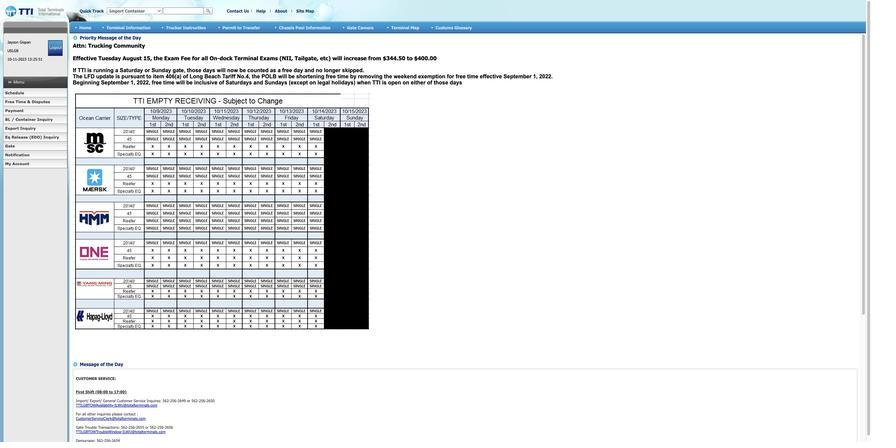 Task type: describe. For each thing, give the bounding box(es) containing it.
map for terminal map
[[411, 25, 420, 30]]

my
[[5, 161, 11, 166]]

contact us link
[[227, 9, 249, 13]]

quick track
[[80, 9, 104, 13]]

1 vertical spatial inquiry
[[20, 126, 36, 130]]

inquiry for container
[[37, 117, 53, 122]]

export inquiry link
[[3, 124, 67, 133]]

free time & disputes
[[5, 99, 50, 104]]

jayson gispan
[[7, 40, 31, 44]]

eq release (edo) inquiry
[[5, 135, 59, 139]]

my account
[[5, 161, 29, 166]]

trucker
[[166, 25, 182, 30]]

jayson
[[7, 40, 19, 44]]

bl / container inquiry link
[[3, 115, 67, 124]]

quick
[[80, 9, 91, 13]]

permit
[[223, 25, 236, 30]]

track
[[92, 9, 104, 13]]

gate for gate camera
[[347, 25, 357, 30]]

site
[[297, 9, 305, 13]]

terminal for terminal map
[[392, 25, 410, 30]]

eq release (edo) inquiry link
[[3, 133, 67, 142]]

13:25:51
[[28, 57, 43, 61]]

transfer
[[243, 25, 260, 30]]

home
[[79, 25, 91, 30]]

gate link
[[3, 142, 67, 151]]

inquiry for (edo)
[[43, 135, 59, 139]]

chassis
[[279, 25, 295, 30]]

about
[[275, 9, 287, 13]]

eq
[[5, 135, 10, 139]]

schedule link
[[3, 89, 67, 97]]

payment link
[[3, 106, 67, 115]]

10-11-2023 13:25:51
[[7, 57, 43, 61]]

11-
[[13, 57, 18, 61]]

account
[[12, 161, 29, 166]]

export inquiry
[[5, 126, 36, 130]]

us
[[244, 9, 249, 13]]



Task type: locate. For each thing, give the bounding box(es) containing it.
free
[[5, 99, 14, 104]]

pool
[[296, 25, 305, 30]]

site map
[[297, 9, 314, 13]]

(edo)
[[29, 135, 42, 139]]

customs glossary
[[436, 25, 472, 30]]

about link
[[275, 9, 287, 13]]

site map link
[[297, 9, 314, 13]]

0 horizontal spatial information
[[126, 25, 151, 30]]

customs
[[436, 25, 454, 30]]

payment
[[5, 108, 24, 113]]

1 information from the left
[[126, 25, 151, 30]]

2023
[[18, 57, 26, 61]]

contact
[[227, 9, 243, 13]]

map for site map
[[306, 9, 314, 13]]

container
[[15, 117, 36, 122]]

inquiry down the bl / container inquiry
[[20, 126, 36, 130]]

uslgb
[[7, 48, 18, 53]]

1 vertical spatial gate
[[5, 144, 15, 148]]

terminal for terminal information
[[107, 25, 125, 30]]

None text field
[[163, 7, 204, 14]]

1 terminal from the left
[[107, 25, 125, 30]]

1 horizontal spatial terminal
[[392, 25, 410, 30]]

release
[[12, 135, 28, 139]]

1 vertical spatial map
[[411, 25, 420, 30]]

notification
[[5, 153, 30, 157]]

map left customs
[[411, 25, 420, 30]]

chassis pool information
[[279, 25, 331, 30]]

camera
[[358, 25, 374, 30]]

notification link
[[3, 151, 67, 159]]

inquiry
[[37, 117, 53, 122], [20, 126, 36, 130], [43, 135, 59, 139]]

bl
[[5, 117, 10, 122]]

trucker instruction
[[166, 25, 206, 30]]

instruction
[[183, 25, 206, 30]]

gate camera
[[347, 25, 374, 30]]

contact us
[[227, 9, 249, 13]]

inquiry right the (edo)
[[43, 135, 59, 139]]

/
[[12, 117, 14, 122]]

&
[[27, 99, 30, 104]]

0 vertical spatial gate
[[347, 25, 357, 30]]

terminal information
[[107, 25, 151, 30]]

help link
[[257, 9, 266, 13]]

0 vertical spatial map
[[306, 9, 314, 13]]

time
[[16, 99, 26, 104]]

0 horizontal spatial gate
[[5, 144, 15, 148]]

schedule
[[5, 91, 24, 95]]

permit to transfer
[[223, 25, 260, 30]]

0 horizontal spatial terminal
[[107, 25, 125, 30]]

terminal
[[107, 25, 125, 30], [392, 25, 410, 30]]

map right site
[[306, 9, 314, 13]]

help
[[257, 9, 266, 13]]

my account link
[[3, 159, 67, 168]]

10-
[[7, 57, 13, 61]]

1 horizontal spatial information
[[306, 25, 331, 30]]

2 vertical spatial inquiry
[[43, 135, 59, 139]]

2 information from the left
[[306, 25, 331, 30]]

gate down eq
[[5, 144, 15, 148]]

glossary
[[455, 25, 472, 30]]

to
[[238, 25, 242, 30]]

map
[[306, 9, 314, 13], [411, 25, 420, 30]]

gate for gate
[[5, 144, 15, 148]]

1 horizontal spatial gate
[[347, 25, 357, 30]]

export
[[5, 126, 19, 130]]

information
[[126, 25, 151, 30], [306, 25, 331, 30]]

gate left camera
[[347, 25, 357, 30]]

1 horizontal spatial map
[[411, 25, 420, 30]]

0 vertical spatial inquiry
[[37, 117, 53, 122]]

gate
[[347, 25, 357, 30], [5, 144, 15, 148]]

gispan
[[20, 40, 31, 44]]

free time & disputes link
[[3, 97, 67, 106]]

login image
[[48, 40, 63, 56]]

2 terminal from the left
[[392, 25, 410, 30]]

0 horizontal spatial map
[[306, 9, 314, 13]]

bl / container inquiry
[[5, 117, 53, 122]]

inquiry down payment link
[[37, 117, 53, 122]]

terminal map
[[392, 25, 420, 30]]

disputes
[[32, 99, 50, 104]]



